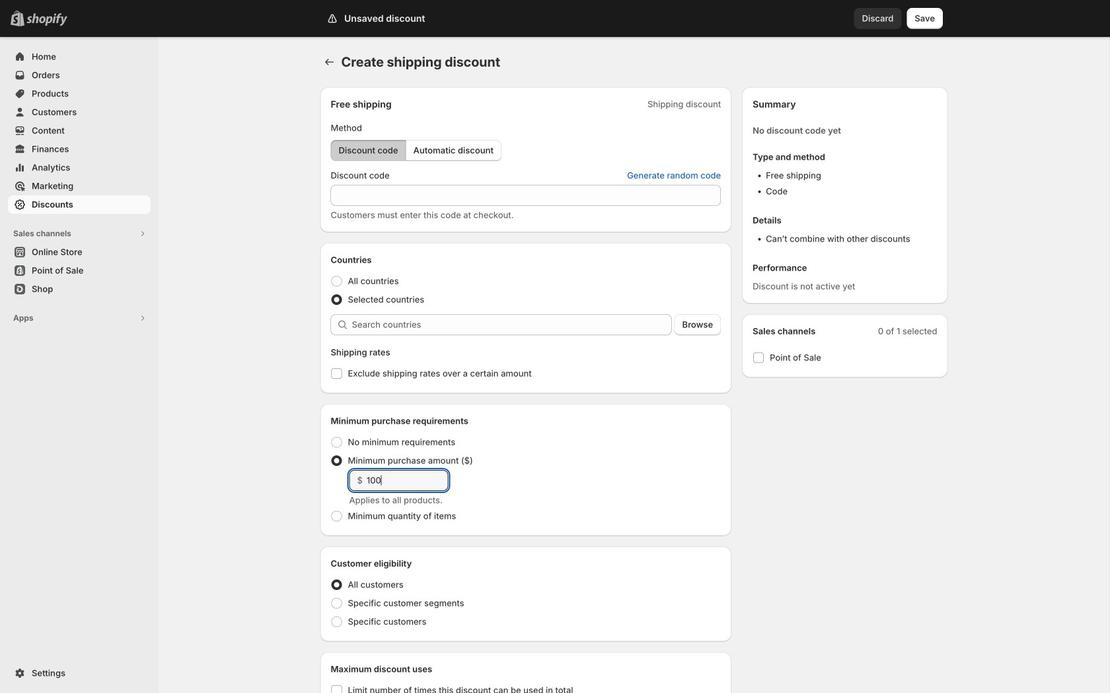 Task type: vqa. For each thing, say whether or not it's contained in the screenshot.
Shopify image
yes



Task type: locate. For each thing, give the bounding box(es) containing it.
Search countries text field
[[352, 315, 672, 336]]

0.00 text field
[[367, 471, 448, 492]]

None text field
[[331, 185, 721, 206]]

shopify image
[[26, 13, 67, 26]]



